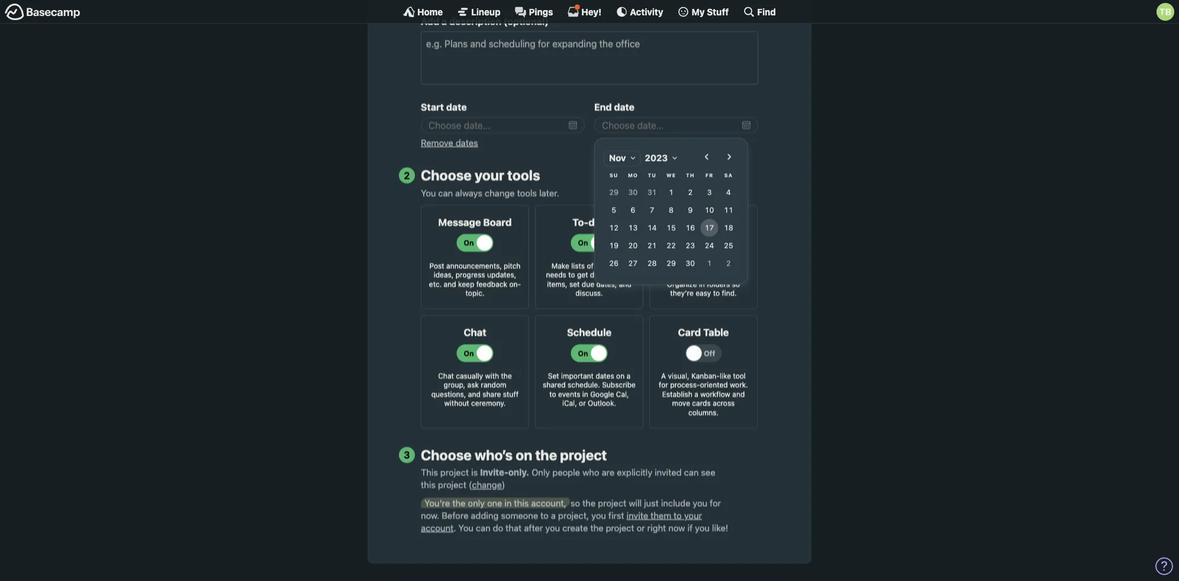 Task type: locate. For each thing, give the bounding box(es) containing it.
someone
[[501, 510, 538, 521]]

invite-
[[480, 467, 508, 478]]

1 vertical spatial so
[[570, 498, 580, 508]]

2 horizontal spatial can
[[684, 467, 699, 478]]

events
[[558, 390, 580, 398]]

2 horizontal spatial in
[[699, 280, 705, 288]]

on inside set important dates on a shared schedule. subscribe to events in google cal, ical, or outlook.
[[616, 372, 625, 380]]

chat down topic.
[[464, 327, 486, 338]]

2 date from the left
[[614, 102, 635, 113]]

cal,
[[616, 390, 629, 398]]

you left always at the left of page
[[421, 188, 436, 198]]

1 button
[[662, 183, 680, 201], [701, 254, 718, 272]]

0 horizontal spatial 1
[[669, 188, 674, 196]]

0 vertical spatial this
[[421, 480, 436, 490]]

change down invite-
[[472, 480, 502, 490]]

project inside so the project will just include you for now. before adding someone to a project, you first
[[598, 498, 626, 508]]

2 vertical spatial 2
[[726, 259, 731, 267]]

1 horizontal spatial 2
[[688, 188, 693, 196]]

1 vertical spatial in
[[582, 390, 588, 398]]

that up assign
[[614, 261, 627, 270]]

post announcements, pitch ideas, progress updates, etc. and keep feedback on- topic.
[[429, 261, 521, 297]]

30 button down the 23
[[681, 254, 699, 272]]

in right one
[[505, 498, 512, 508]]

3
[[707, 188, 712, 196], [404, 449, 410, 461]]

2 choose from the top
[[421, 447, 472, 463]]

30 button
[[624, 183, 642, 201], [681, 254, 699, 272]]

a up cards
[[694, 390, 698, 398]]

1 vertical spatial that
[[506, 523, 522, 533]]

0 vertical spatial chat
[[464, 327, 486, 338]]

0 vertical spatial 29
[[609, 188, 619, 196]]

0 horizontal spatial this
[[421, 480, 436, 490]]

0 horizontal spatial so
[[570, 498, 580, 508]]

and down 'ideas,'
[[444, 280, 456, 288]]

choose for choose who's on the project
[[421, 447, 472, 463]]

and
[[673, 271, 685, 279], [444, 280, 456, 288], [619, 280, 631, 288], [468, 390, 481, 398], [732, 390, 745, 398]]

lineup link
[[457, 6, 501, 18]]

a inside set important dates on a shared schedule. subscribe to events in google cal, ical, or outlook.
[[627, 372, 630, 380]]

1 horizontal spatial that
[[614, 261, 627, 270]]

1 horizontal spatial 3
[[707, 188, 712, 196]]

14 button
[[643, 219, 661, 237]]

without
[[444, 399, 469, 408]]

0 horizontal spatial date
[[446, 102, 467, 113]]

so up 'project,'
[[570, 498, 580, 508]]

1 vertical spatial for
[[710, 498, 721, 508]]

0 horizontal spatial dates
[[456, 137, 478, 148]]

0 vertical spatial 3
[[707, 188, 712, 196]]

0 vertical spatial tools
[[507, 167, 540, 183]]

change )
[[472, 480, 505, 490]]

your up you can always change tools later.
[[475, 167, 504, 183]]

to up the set
[[568, 271, 575, 279]]

29 button
[[605, 183, 623, 201], [662, 254, 680, 272]]

chat for chat
[[464, 327, 486, 338]]

this
[[421, 480, 436, 490], [514, 498, 529, 508]]

of
[[587, 261, 594, 270]]

0 vertical spatial you
[[421, 188, 436, 198]]

easy
[[696, 289, 711, 297]]

0 horizontal spatial 30
[[628, 188, 638, 196]]

start
[[421, 102, 444, 113]]

1 horizontal spatial your
[[684, 510, 702, 521]]

and inside post announcements, pitch ideas, progress updates, etc. and keep feedback on- topic.
[[444, 280, 456, 288]]

0 vertical spatial so
[[732, 280, 740, 288]]

so the project will just include you for now. before adding someone to a project, you first
[[421, 498, 721, 521]]

1 horizontal spatial 30
[[686, 259, 695, 267]]

with
[[485, 372, 499, 380]]

0 horizontal spatial 1 button
[[662, 183, 680, 201]]

1 horizontal spatial or
[[637, 523, 645, 533]]

1 choose date… field from the left
[[421, 117, 585, 133]]

to inside invite them to your account
[[674, 510, 682, 521]]

date for start date
[[446, 102, 467, 113]]

choose up this
[[421, 447, 472, 463]]

project up first
[[598, 498, 626, 508]]

0 vertical spatial on
[[616, 372, 625, 380]]

1 horizontal spatial for
[[710, 498, 721, 508]]

folders
[[707, 280, 730, 288]]

to down account,
[[540, 510, 549, 521]]

tools left later.
[[517, 188, 537, 198]]

1 button down 24
[[701, 254, 718, 272]]

1 horizontal spatial date
[[614, 102, 635, 113]]

your up 'if'
[[684, 510, 702, 521]]

on up subscribe
[[616, 372, 625, 380]]

only
[[468, 498, 485, 508]]

and down ask
[[468, 390, 481, 398]]

1 vertical spatial chat
[[438, 372, 454, 380]]

0 vertical spatial your
[[475, 167, 504, 183]]

0 horizontal spatial 2
[[404, 169, 410, 181]]

right
[[647, 523, 666, 533]]

0 horizontal spatial chat
[[438, 372, 454, 380]]

1 vertical spatial 3
[[404, 449, 410, 461]]

1 for the topmost 1 button
[[669, 188, 674, 196]]

30 down mo
[[628, 188, 638, 196]]

1 vertical spatial 2 button
[[720, 254, 737, 272]]

0 vertical spatial 30 button
[[624, 183, 642, 201]]

in down schedule.
[[582, 390, 588, 398]]

1 vertical spatial choose
[[421, 447, 472, 463]]

1 horizontal spatial chat
[[464, 327, 486, 338]]

1 up spreadsheets.
[[707, 259, 712, 267]]

so inside 'share docs, files, images, and spreadsheets. organize in folders so they're easy to find.'
[[732, 280, 740, 288]]

on up only. on the left bottom
[[516, 447, 532, 463]]

2 vertical spatial in
[[505, 498, 512, 508]]

1 horizontal spatial dates
[[596, 372, 614, 380]]

to down folders
[[713, 289, 720, 297]]

21 button
[[643, 237, 661, 254]]

30 down 23 button
[[686, 259, 695, 267]]

0 horizontal spatial in
[[505, 498, 512, 508]]

for down 'a'
[[659, 381, 668, 389]]

1 vertical spatial 30
[[686, 259, 695, 267]]

chat inside chat casually with the group, ask random questions, and share stuff without ceremony.
[[438, 372, 454, 380]]

choose date… field up 2023
[[594, 117, 758, 133]]

a down account,
[[551, 510, 556, 521]]

remove dates
[[421, 137, 478, 148]]

1 horizontal spatial can
[[476, 523, 490, 533]]

or down the 'invite' on the right
[[637, 523, 645, 533]]

to up now
[[674, 510, 682, 521]]

change
[[485, 188, 515, 198], [472, 480, 502, 490]]

account
[[421, 523, 454, 533]]

1 date from the left
[[446, 102, 467, 113]]

0 vertical spatial dates
[[456, 137, 478, 148]]

0 horizontal spatial for
[[659, 381, 668, 389]]

1 vertical spatial dates
[[596, 372, 614, 380]]

change link
[[472, 480, 502, 490]]

description
[[449, 16, 501, 27]]

30 for the left 30 button
[[628, 188, 638, 196]]

or right ical,
[[579, 399, 586, 408]]

a inside so the project will just include you for now. before adding someone to a project, you first
[[551, 510, 556, 521]]

a inside a visual, kanban-like tool for process-oriented work. establish a workflow and move cards across columns.
[[694, 390, 698, 398]]

2 button down th
[[681, 183, 699, 201]]

activity
[[630, 7, 663, 17]]

who
[[582, 467, 599, 478]]

outlook.
[[588, 399, 616, 408]]

that down someone
[[506, 523, 522, 533]]

1 horizontal spatial 29
[[667, 259, 676, 267]]

date right the "end"
[[614, 102, 635, 113]]

date right start at the left top of the page
[[446, 102, 467, 113]]

the
[[501, 372, 512, 380], [535, 447, 557, 463], [452, 498, 465, 508], [582, 498, 596, 508], [590, 523, 603, 533]]

0 vertical spatial or
[[579, 399, 586, 408]]

18
[[724, 223, 733, 232]]

14
[[647, 223, 657, 232]]

cards
[[692, 399, 711, 408]]

chat up group,
[[438, 372, 454, 380]]

share
[[661, 261, 680, 270]]

end
[[594, 102, 612, 113]]

stuff
[[503, 390, 519, 398]]

project inside only people who are explicitly invited can see this project (
[[438, 480, 466, 490]]

0 vertical spatial can
[[438, 188, 453, 198]]

a up subscribe
[[627, 372, 630, 380]]

that for do
[[506, 523, 522, 533]]

2 button down the "25"
[[720, 254, 737, 272]]

like!
[[712, 523, 728, 533]]

before
[[442, 510, 468, 521]]

project down first
[[606, 523, 634, 533]]

1 horizontal spatial you
[[458, 523, 473, 533]]

are
[[602, 467, 615, 478]]

you right . at the bottom
[[458, 523, 473, 533]]

0 vertical spatial choose
[[421, 167, 472, 183]]

switch accounts image
[[5, 3, 80, 21]]

the up before in the bottom left of the page
[[452, 498, 465, 508]]

0 vertical spatial for
[[659, 381, 668, 389]]

dialog
[[594, 133, 784, 291]]

6 button
[[624, 201, 642, 219]]

1 vertical spatial or
[[637, 523, 645, 533]]

0 horizontal spatial 29 button
[[605, 183, 623, 201]]

explicitly
[[617, 467, 652, 478]]

1 vertical spatial can
[[684, 467, 699, 478]]

progress
[[456, 271, 485, 279]]

to down shared on the bottom left of page
[[549, 390, 556, 398]]

1 horizontal spatial 2 button
[[720, 254, 737, 272]]

to-dos
[[573, 216, 606, 228]]

1 vertical spatial 29 button
[[662, 254, 680, 272]]

1 horizontal spatial choose date… field
[[594, 117, 758, 133]]

this up someone
[[514, 498, 529, 508]]

for inside so the project will just include you for now. before adding someone to a project, you first
[[710, 498, 721, 508]]

so up find.
[[732, 280, 740, 288]]

1 horizontal spatial in
[[582, 390, 588, 398]]

1 vertical spatial your
[[684, 510, 702, 521]]

1 vertical spatial 1
[[707, 259, 712, 267]]

the up 'project,'
[[582, 498, 596, 508]]

tool
[[733, 372, 746, 380]]

24 button
[[701, 237, 718, 254]]

2 vertical spatial can
[[476, 523, 490, 533]]

tools up later.
[[507, 167, 540, 183]]

29 down su
[[609, 188, 619, 196]]

29 for the top 29 button
[[609, 188, 619, 196]]

0 horizontal spatial 29
[[609, 188, 619, 196]]

29 button down 22
[[662, 254, 680, 272]]

project left (
[[438, 480, 466, 490]]

1 vertical spatial 29
[[667, 259, 676, 267]]

if
[[688, 523, 693, 533]]

to inside set important dates on a shared schedule. subscribe to events in google cal, ical, or outlook.
[[549, 390, 556, 398]]

1 choose from the top
[[421, 167, 472, 183]]

1 vertical spatial this
[[514, 498, 529, 508]]

ceremony.
[[471, 399, 506, 408]]

can down adding
[[476, 523, 490, 533]]

sa
[[724, 172, 733, 178]]

choose
[[421, 167, 472, 183], [421, 447, 472, 463]]

29 for 29 button to the right
[[667, 259, 676, 267]]

1 button down we
[[662, 183, 680, 201]]

1 horizontal spatial so
[[732, 280, 740, 288]]

you right 'if'
[[695, 523, 710, 533]]

adding
[[471, 510, 499, 521]]

choose date… field up the choose your tools
[[421, 117, 585, 133]]

7
[[650, 205, 654, 214]]

1 vertical spatial on
[[516, 447, 532, 463]]

invite
[[627, 510, 648, 521]]

group,
[[444, 381, 465, 389]]

30
[[628, 188, 638, 196], [686, 259, 695, 267]]

dates up subscribe
[[596, 372, 614, 380]]

and down assign
[[619, 280, 631, 288]]

18 button
[[720, 219, 737, 237]]

29 down 22 button
[[667, 259, 676, 267]]

4
[[726, 188, 731, 196]]

change down the choose your tools
[[485, 188, 515, 198]]

1 horizontal spatial this
[[514, 498, 529, 508]]

0 horizontal spatial or
[[579, 399, 586, 408]]

4 button
[[720, 183, 737, 201]]

1 for 1 button to the right
[[707, 259, 712, 267]]

this down this
[[421, 480, 436, 490]]

choose up always at the left of page
[[421, 167, 472, 183]]

1 horizontal spatial 1
[[707, 259, 712, 267]]

my stuff button
[[677, 6, 729, 18]]

0 horizontal spatial that
[[506, 523, 522, 533]]

and down work.
[[732, 390, 745, 398]]

0 horizontal spatial 2 button
[[681, 183, 699, 201]]

dates right the remove
[[456, 137, 478, 148]]

21
[[647, 241, 657, 250]]

date
[[446, 102, 467, 113], [614, 102, 635, 113]]

find button
[[743, 6, 776, 18]]

can left always at the left of page
[[438, 188, 453, 198]]

in up easy at right
[[699, 280, 705, 288]]

0 vertical spatial in
[[699, 280, 705, 288]]

Choose date… field
[[421, 117, 585, 133], [594, 117, 758, 133]]

0 vertical spatial that
[[614, 261, 627, 270]]

15
[[667, 223, 676, 232]]

in inside 'share docs, files, images, and spreadsheets. organize in folders so they're easy to find.'
[[699, 280, 705, 288]]

random
[[481, 381, 506, 389]]

the right with
[[501, 372, 512, 380]]

can left see
[[684, 467, 699, 478]]

1 horizontal spatial 29 button
[[662, 254, 680, 272]]

set
[[548, 372, 559, 380]]

1 vertical spatial 1 button
[[701, 254, 718, 272]]

1 horizontal spatial on
[[616, 372, 625, 380]]

for up like!
[[710, 498, 721, 508]]

0 horizontal spatial you
[[421, 188, 436, 198]]

3 inside button
[[707, 188, 712, 196]]

the right create at the left bottom
[[590, 523, 603, 533]]

0 vertical spatial 1
[[669, 188, 674, 196]]

1 vertical spatial 30 button
[[681, 254, 699, 272]]

invited
[[655, 467, 682, 478]]

29 button down su
[[605, 183, 623, 201]]

0 vertical spatial 2 button
[[681, 183, 699, 201]]

that inside make lists of work that needs to get done, assign items, set due dates, and discuss.
[[614, 261, 627, 270]]

31 button
[[643, 183, 661, 201]]

card
[[678, 327, 701, 338]]

home
[[417, 7, 443, 17]]

0 vertical spatial 30
[[628, 188, 638, 196]]

)
[[502, 480, 505, 490]]

etc.
[[429, 280, 442, 288]]

30 button down mo
[[624, 183, 642, 201]]

and up organize on the right of page
[[673, 271, 685, 279]]

dos
[[588, 216, 606, 228]]

30 for 30 button to the right
[[686, 259, 695, 267]]

1 down we
[[669, 188, 674, 196]]

17 button
[[701, 219, 718, 237]]

keep
[[458, 280, 474, 288]]

work.
[[730, 381, 748, 389]]

9 button
[[681, 201, 699, 219]]

ideas,
[[434, 271, 454, 279]]

0 horizontal spatial choose date… field
[[421, 117, 585, 133]]



Task type: describe. For each thing, give the bounding box(es) containing it.
20 button
[[624, 237, 642, 254]]

message board
[[438, 216, 512, 228]]

choose for choose your tools
[[421, 167, 472, 183]]

0 vertical spatial 1 button
[[662, 183, 680, 201]]

0 vertical spatial 29 button
[[605, 183, 623, 201]]

docs & files
[[674, 216, 732, 228]]

activity link
[[616, 6, 663, 18]]

th
[[686, 172, 695, 178]]

a right add
[[442, 16, 447, 27]]

you right include
[[693, 498, 707, 508]]

and inside a visual, kanban-like tool for process-oriented work. establish a workflow and move cards across columns.
[[732, 390, 745, 398]]

done,
[[590, 271, 609, 279]]

0 horizontal spatial 3
[[404, 449, 410, 461]]

5
[[612, 205, 616, 214]]

fr
[[705, 172, 713, 178]]

to inside so the project will just include you for now. before adding someone to a project, you first
[[540, 510, 549, 521]]

tim burton image
[[1157, 3, 1174, 21]]

so inside so the project will just include you for now. before adding someone to a project, you first
[[570, 498, 580, 508]]

3 button
[[701, 183, 718, 201]]

that for work
[[614, 261, 627, 270]]

stuff
[[707, 7, 729, 17]]

12 button
[[605, 219, 623, 237]]

is
[[471, 467, 478, 478]]

can inside only people who are explicitly invited can see this project (
[[684, 467, 699, 478]]

your inside invite them to your account
[[684, 510, 702, 521]]

or inside set important dates on a shared schedule. subscribe to events in google cal, ical, or outlook.
[[579, 399, 586, 408]]

1 vertical spatial 2
[[688, 188, 693, 196]]

project,
[[558, 510, 589, 521]]

0 horizontal spatial 30 button
[[624, 183, 642, 201]]

who's
[[475, 447, 513, 463]]

23 button
[[681, 237, 699, 254]]

dialog containing nov
[[594, 133, 784, 291]]

feedback
[[476, 280, 507, 288]]

0 vertical spatial change
[[485, 188, 515, 198]]

16 button
[[681, 219, 699, 237]]

this inside only people who are explicitly invited can see this project (
[[421, 480, 436, 490]]

2 choose date… field from the left
[[594, 117, 758, 133]]

account,
[[531, 498, 566, 508]]

docs,
[[682, 261, 700, 270]]

you up the . you can do that after you create the project or right now if you like!
[[591, 510, 606, 521]]

23
[[686, 241, 695, 250]]

add a description (optional)
[[421, 16, 549, 27]]

0 horizontal spatial your
[[475, 167, 504, 183]]

them
[[651, 510, 671, 521]]

remove dates link
[[421, 137, 478, 148]]

1 vertical spatial you
[[458, 523, 473, 533]]

the inside so the project will just include you for now. before adding someone to a project, you first
[[582, 498, 596, 508]]

post
[[429, 261, 444, 270]]

my stuff
[[692, 7, 729, 17]]

images,
[[720, 261, 746, 270]]

25
[[724, 241, 733, 250]]

home link
[[403, 6, 443, 18]]

17
[[705, 223, 714, 232]]

5 button
[[605, 201, 623, 219]]

hey!
[[581, 7, 602, 17]]

for inside a visual, kanban-like tool for process-oriented work. establish a workflow and move cards across columns.
[[659, 381, 668, 389]]

project up who
[[560, 447, 607, 463]]

and inside chat casually with the group, ask random questions, and share stuff without ceremony.
[[468, 390, 481, 398]]

28
[[647, 259, 657, 267]]

make lists of work that needs to get done, assign items, set due dates, and discuss.
[[546, 261, 632, 297]]

subscribe
[[602, 381, 636, 389]]

this
[[421, 467, 438, 478]]

22
[[667, 241, 676, 250]]

shared
[[543, 381, 566, 389]]

see
[[701, 467, 715, 478]]

24
[[705, 241, 714, 250]]

items,
[[547, 280, 567, 288]]

1 horizontal spatial 30 button
[[681, 254, 699, 272]]

main element
[[0, 0, 1179, 24]]

ask
[[467, 381, 479, 389]]

you can always change tools later.
[[421, 188, 559, 198]]

the inside chat casually with the group, ask random questions, and share stuff without ceremony.
[[501, 372, 512, 380]]

this project is invite-only.
[[421, 467, 529, 478]]

1 vertical spatial tools
[[517, 188, 537, 198]]

in inside set important dates on a shared schedule. subscribe to events in google cal, ical, or outlook.
[[582, 390, 588, 398]]

chat for chat casually with the group, ask random questions, and share stuff without ceremony.
[[438, 372, 454, 380]]

0 horizontal spatial on
[[516, 447, 532, 463]]

topic.
[[466, 289, 484, 297]]

a
[[661, 372, 666, 380]]

assign
[[611, 271, 632, 279]]

13 button
[[624, 219, 642, 237]]

dates inside set important dates on a shared schedule. subscribe to events in google cal, ical, or outlook.
[[596, 372, 614, 380]]

include
[[661, 498, 690, 508]]

1 horizontal spatial 1 button
[[701, 254, 718, 272]]

announcements,
[[446, 261, 502, 270]]

important
[[561, 372, 594, 380]]

always
[[455, 188, 482, 198]]

8
[[669, 205, 674, 214]]

dates,
[[596, 280, 617, 288]]

27
[[628, 259, 638, 267]]

10
[[705, 205, 714, 214]]

updates,
[[487, 271, 516, 279]]

docs
[[674, 216, 699, 228]]

date for end date
[[614, 102, 635, 113]]

card table
[[678, 327, 729, 338]]

you right after
[[545, 523, 560, 533]]

discuss.
[[576, 289, 603, 297]]

13
[[628, 223, 638, 232]]

end date
[[594, 102, 635, 113]]

tu
[[648, 172, 656, 178]]

project left "is"
[[440, 467, 469, 478]]

message
[[438, 216, 481, 228]]

on-
[[509, 280, 521, 288]]

we
[[666, 172, 676, 178]]

12
[[609, 223, 619, 232]]

board
[[483, 216, 512, 228]]

due
[[582, 280, 594, 288]]

2 horizontal spatial 2
[[726, 259, 731, 267]]

31
[[647, 188, 657, 196]]

0 horizontal spatial can
[[438, 188, 453, 198]]

lineup
[[471, 7, 501, 17]]

to inside 'share docs, files, images, and spreadsheets. organize in folders so they're easy to find.'
[[713, 289, 720, 297]]

lists
[[571, 261, 585, 270]]

and inside make lists of work that needs to get done, assign items, set due dates, and discuss.
[[619, 280, 631, 288]]

Add a description (optional) text field
[[421, 31, 758, 85]]

and inside 'share docs, files, images, and spreadsheets. organize in folders so they're easy to find.'
[[673, 271, 685, 279]]

1 vertical spatial change
[[472, 480, 502, 490]]

process-
[[670, 381, 700, 389]]

choose who's on the project
[[421, 447, 607, 463]]

add
[[421, 16, 439, 27]]

(
[[469, 480, 472, 490]]

people
[[552, 467, 580, 478]]

0 vertical spatial 2
[[404, 169, 410, 181]]

11
[[724, 205, 733, 214]]

move
[[672, 399, 690, 408]]

needs
[[546, 271, 566, 279]]

ical,
[[562, 399, 577, 408]]

to inside make lists of work that needs to get done, assign items, set due dates, and discuss.
[[568, 271, 575, 279]]

my
[[692, 7, 705, 17]]

to-
[[573, 216, 588, 228]]

the up only at bottom
[[535, 447, 557, 463]]



Task type: vqa. For each thing, say whether or not it's contained in the screenshot.


